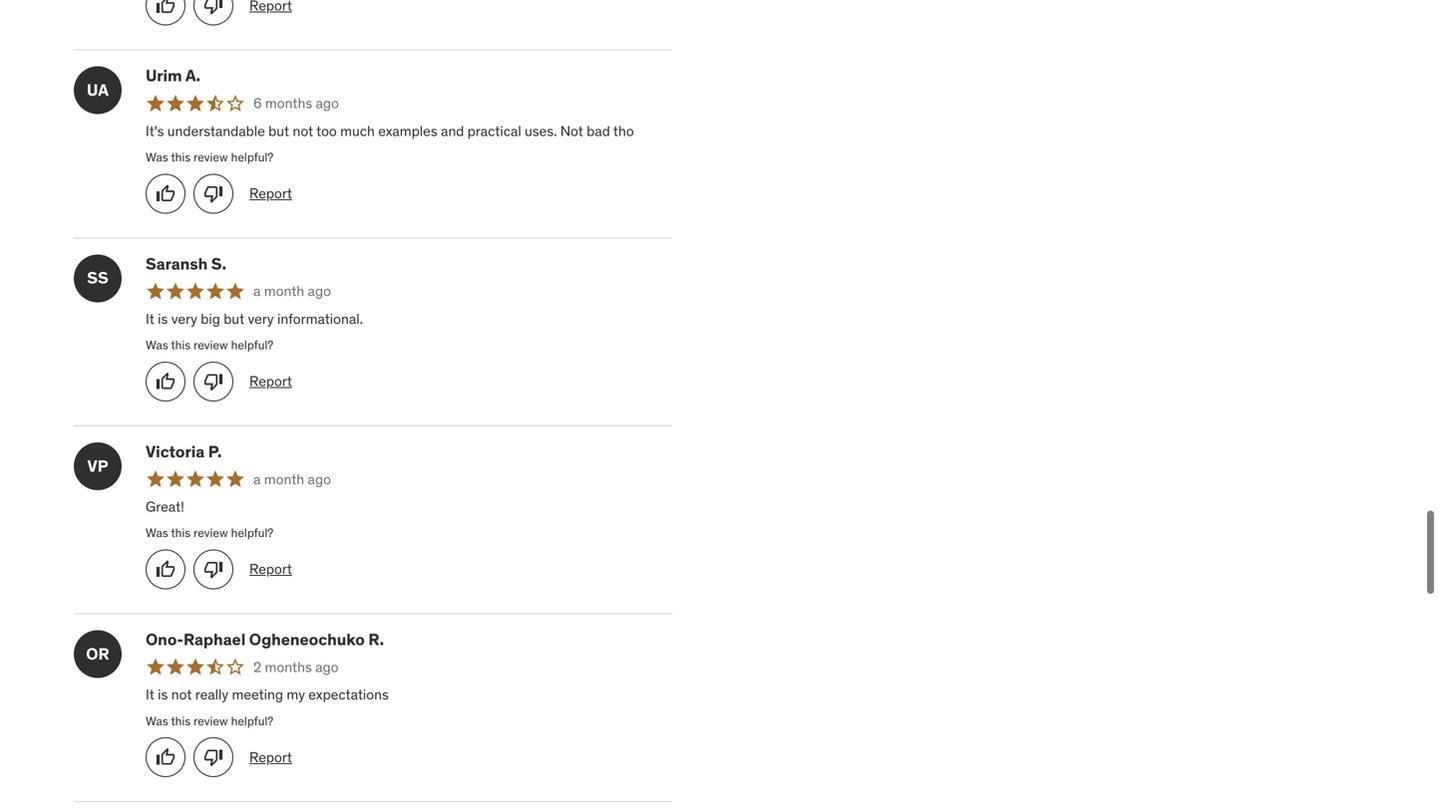 Task type: describe. For each thing, give the bounding box(es) containing it.
2 months ago
[[253, 659, 339, 677]]

is for ono-
[[158, 686, 168, 704]]

vp
[[87, 456, 108, 477]]

r.
[[368, 630, 384, 650]]

1 mark as helpful image from the top
[[156, 0, 176, 16]]

review for a.
[[194, 150, 228, 165]]

mark as helpful image for saransh
[[156, 372, 176, 392]]

it is not really meeting my expectations
[[146, 686, 389, 704]]

6
[[253, 94, 262, 112]]

bad
[[587, 122, 610, 140]]

mark as unhelpful image for raphael
[[203, 748, 223, 768]]

mark as unhelpful image for s.
[[203, 372, 223, 392]]

victoria
[[146, 442, 205, 462]]

ago for saransh s.
[[308, 282, 331, 300]]

months for raphael
[[265, 659, 312, 677]]

was this review helpful? for raphael
[[146, 714, 273, 729]]

ago for victoria p.
[[308, 471, 331, 488]]

a for victoria p.
[[253, 471, 261, 488]]

was this review helpful? for p.
[[146, 526, 273, 541]]

review for p.
[[194, 526, 228, 541]]

this for victoria
[[171, 526, 191, 541]]

was for urim
[[146, 150, 168, 165]]

a month ago for saransh s.
[[253, 282, 331, 300]]

urim a.
[[146, 66, 201, 86]]

was for victoria
[[146, 526, 168, 541]]

tho
[[613, 122, 634, 140]]

it for ono-raphael ogheneochuko r.
[[146, 686, 154, 704]]

helpful? for p.
[[231, 526, 273, 541]]

a for saransh s.
[[253, 282, 261, 300]]

victoria p.
[[146, 442, 222, 462]]

this for saransh
[[171, 338, 191, 353]]

0 vertical spatial but
[[268, 122, 289, 140]]

2
[[253, 659, 261, 677]]

uses.
[[525, 122, 557, 140]]

mark as helpful image for victoria
[[156, 560, 176, 580]]

review for raphael
[[194, 714, 228, 729]]

it's
[[146, 122, 164, 140]]

too
[[316, 122, 337, 140]]

ua
[[87, 80, 109, 100]]

0 horizontal spatial but
[[224, 310, 244, 328]]

p.
[[208, 442, 222, 462]]

mark as unhelpful image for a.
[[203, 184, 223, 204]]

meeting
[[232, 686, 283, 704]]

review for s.
[[194, 338, 228, 353]]

2 very from the left
[[248, 310, 274, 328]]

0 horizontal spatial not
[[171, 686, 192, 704]]

helpful? for s.
[[231, 338, 273, 353]]

s.
[[211, 254, 226, 274]]

report button for p.
[[249, 560, 292, 580]]

examples
[[378, 122, 438, 140]]

this for urim
[[171, 150, 191, 165]]

report for raphael
[[249, 749, 292, 767]]

report for p.
[[249, 561, 292, 579]]

much
[[340, 122, 375, 140]]

mark as helpful image for urim
[[156, 184, 176, 204]]

this for ono-
[[171, 714, 191, 729]]

ago for urim a.
[[316, 94, 339, 112]]

a month ago for victoria p.
[[253, 471, 331, 488]]

a.
[[185, 66, 201, 86]]

raphael
[[184, 630, 246, 650]]



Task type: locate. For each thing, give the bounding box(es) containing it.
3 this from the top
[[171, 526, 191, 541]]

1 vertical spatial is
[[158, 686, 168, 704]]

review down understandable
[[194, 150, 228, 165]]

1 was from the top
[[146, 150, 168, 165]]

1 vertical spatial a month ago
[[253, 471, 331, 488]]

report up ono-raphael ogheneochuko r. on the bottom of the page
[[249, 561, 292, 579]]

report button down understandable
[[249, 184, 292, 204]]

big
[[201, 310, 220, 328]]

is for saransh
[[158, 310, 168, 328]]

4 was from the top
[[146, 714, 168, 729]]

helpful? for a.
[[231, 150, 273, 165]]

1 vertical spatial months
[[265, 659, 312, 677]]

1 vertical spatial mark as unhelpful image
[[203, 748, 223, 768]]

0 vertical spatial month
[[264, 282, 304, 300]]

practical
[[468, 122, 521, 140]]

it's understandable but not too much examples and practical uses. not bad tho
[[146, 122, 634, 140]]

2 report from the top
[[249, 373, 292, 391]]

this down understandable
[[171, 150, 191, 165]]

very left big at the top left of the page
[[171, 310, 197, 328]]

2 a month ago from the top
[[253, 471, 331, 488]]

informational.
[[277, 310, 363, 328]]

3 mark as unhelpful image from the top
[[203, 372, 223, 392]]

2 is from the top
[[158, 686, 168, 704]]

2 this from the top
[[171, 338, 191, 353]]

but down 6 months ago
[[268, 122, 289, 140]]

is left really at the left bottom of page
[[158, 686, 168, 704]]

report button down the it is not really meeting my expectations
[[249, 748, 292, 768]]

1 review from the top
[[194, 150, 228, 165]]

months right 6
[[265, 94, 312, 112]]

4 was this review helpful? from the top
[[146, 714, 273, 729]]

0 vertical spatial a month ago
[[253, 282, 331, 300]]

review down really at the left bottom of page
[[194, 714, 228, 729]]

this
[[171, 150, 191, 165], [171, 338, 191, 353], [171, 526, 191, 541], [171, 714, 191, 729]]

was this review helpful?
[[146, 150, 273, 165], [146, 338, 273, 353], [146, 526, 273, 541], [146, 714, 273, 729]]

ono-
[[146, 630, 184, 650]]

saransh s.
[[146, 254, 226, 274]]

1 vertical spatial mark as unhelpful image
[[203, 184, 223, 204]]

very
[[171, 310, 197, 328], [248, 310, 274, 328]]

2 helpful? from the top
[[231, 338, 273, 353]]

3 report button from the top
[[249, 560, 292, 580]]

mark as unhelpful image up the raphael
[[203, 560, 223, 580]]

a
[[253, 282, 261, 300], [253, 471, 261, 488]]

it left big at the top left of the page
[[146, 310, 154, 328]]

1 vertical spatial month
[[264, 471, 304, 488]]

report button
[[249, 184, 292, 204], [249, 372, 292, 392], [249, 560, 292, 580], [249, 748, 292, 768]]

1 this from the top
[[171, 150, 191, 165]]

is left big at the top left of the page
[[158, 310, 168, 328]]

mark as unhelpful image for p.
[[203, 560, 223, 580]]

not
[[560, 122, 583, 140]]

2 it from the top
[[146, 686, 154, 704]]

ogheneochuko
[[249, 630, 365, 650]]

1 horizontal spatial very
[[248, 310, 274, 328]]

1 a month ago from the top
[[253, 282, 331, 300]]

was for ono-
[[146, 714, 168, 729]]

4 helpful? from the top
[[231, 714, 273, 729]]

great!
[[146, 498, 184, 516]]

was down great!
[[146, 526, 168, 541]]

2 was from the top
[[146, 338, 168, 353]]

this down it is very big but very informational.
[[171, 338, 191, 353]]

mark as helpful image for ono-
[[156, 748, 176, 768]]

months
[[265, 94, 312, 112], [265, 659, 312, 677]]

report button for s.
[[249, 372, 292, 392]]

was down ono-
[[146, 714, 168, 729]]

was this review helpful? down understandable
[[146, 150, 273, 165]]

2 review from the top
[[194, 338, 228, 353]]

saransh
[[146, 254, 208, 274]]

0 vertical spatial is
[[158, 310, 168, 328]]

report for a.
[[249, 185, 292, 202]]

mark as unhelpful image
[[203, 560, 223, 580], [203, 748, 223, 768]]

1 a from the top
[[253, 282, 261, 300]]

was for saransh
[[146, 338, 168, 353]]

helpful? for raphael
[[231, 714, 273, 729]]

was this review helpful? down big at the top left of the page
[[146, 338, 273, 353]]

very right big at the top left of the page
[[248, 310, 274, 328]]

0 vertical spatial months
[[265, 94, 312, 112]]

mark as unhelpful image down really at the left bottom of page
[[203, 748, 223, 768]]

not left too
[[293, 122, 313, 140]]

1 very from the left
[[171, 310, 197, 328]]

report
[[249, 185, 292, 202], [249, 373, 292, 391], [249, 561, 292, 579], [249, 749, 292, 767]]

ago
[[316, 94, 339, 112], [308, 282, 331, 300], [308, 471, 331, 488], [315, 659, 339, 677]]

my
[[287, 686, 305, 704]]

helpful?
[[231, 150, 273, 165], [231, 338, 273, 353], [231, 526, 273, 541], [231, 714, 273, 729]]

this down great!
[[171, 526, 191, 541]]

but right big at the top left of the page
[[224, 310, 244, 328]]

is
[[158, 310, 168, 328], [158, 686, 168, 704]]

4 report from the top
[[249, 749, 292, 767]]

1 vertical spatial not
[[171, 686, 192, 704]]

not left really at the left bottom of page
[[171, 686, 192, 704]]

report down understandable
[[249, 185, 292, 202]]

mark as unhelpful image
[[203, 0, 223, 16], [203, 184, 223, 204], [203, 372, 223, 392]]

3 was this review helpful? from the top
[[146, 526, 273, 541]]

3 helpful? from the top
[[231, 526, 273, 541]]

1 vertical spatial a
[[253, 471, 261, 488]]

1 helpful? from the top
[[231, 150, 273, 165]]

a month ago
[[253, 282, 331, 300], [253, 471, 331, 488]]

report button up ono-raphael ogheneochuko r. on the bottom of the page
[[249, 560, 292, 580]]

month
[[264, 282, 304, 300], [264, 471, 304, 488]]

ago for ono-raphael ogheneochuko r.
[[315, 659, 339, 677]]

review down p.
[[194, 526, 228, 541]]

2 months from the top
[[265, 659, 312, 677]]

or
[[86, 644, 109, 665]]

3 review from the top
[[194, 526, 228, 541]]

not
[[293, 122, 313, 140], [171, 686, 192, 704]]

month for saransh s.
[[264, 282, 304, 300]]

review down big at the top left of the page
[[194, 338, 228, 353]]

6 months ago
[[253, 94, 339, 112]]

this down ono-
[[171, 714, 191, 729]]

really
[[195, 686, 228, 704]]

report down the it is not really meeting my expectations
[[249, 749, 292, 767]]

report down it is very big but very informational.
[[249, 373, 292, 391]]

0 vertical spatial mark as unhelpful image
[[203, 560, 223, 580]]

1 horizontal spatial but
[[268, 122, 289, 140]]

4 review from the top
[[194, 714, 228, 729]]

was down the it's
[[146, 150, 168, 165]]

1 horizontal spatial not
[[293, 122, 313, 140]]

urim
[[146, 66, 182, 86]]

4 mark as helpful image from the top
[[156, 560, 176, 580]]

1 report from the top
[[249, 185, 292, 202]]

3 mark as helpful image from the top
[[156, 372, 176, 392]]

1 is from the top
[[158, 310, 168, 328]]

2 mark as unhelpful image from the top
[[203, 748, 223, 768]]

was this review helpful? for a.
[[146, 150, 273, 165]]

report button for raphael
[[249, 748, 292, 768]]

2 month from the top
[[264, 471, 304, 488]]

was this review helpful? down great!
[[146, 526, 273, 541]]

months for a.
[[265, 94, 312, 112]]

report button down it is very big but very informational.
[[249, 372, 292, 392]]

0 horizontal spatial very
[[171, 310, 197, 328]]

and
[[441, 122, 464, 140]]

was this review helpful? for s.
[[146, 338, 273, 353]]

3 was from the top
[[146, 526, 168, 541]]

1 vertical spatial it
[[146, 686, 154, 704]]

report button for a.
[[249, 184, 292, 204]]

1 vertical spatial but
[[224, 310, 244, 328]]

0 vertical spatial not
[[293, 122, 313, 140]]

4 report button from the top
[[249, 748, 292, 768]]

1 mark as unhelpful image from the top
[[203, 0, 223, 16]]

5 mark as helpful image from the top
[[156, 748, 176, 768]]

0 vertical spatial a
[[253, 282, 261, 300]]

month for victoria p.
[[264, 471, 304, 488]]

0 vertical spatial it
[[146, 310, 154, 328]]

3 report from the top
[[249, 561, 292, 579]]

was this review helpful? down really at the left bottom of page
[[146, 714, 273, 729]]

2 mark as unhelpful image from the top
[[203, 184, 223, 204]]

ss
[[87, 268, 108, 288]]

1 report button from the top
[[249, 184, 292, 204]]

1 it from the top
[[146, 310, 154, 328]]

it for saransh s.
[[146, 310, 154, 328]]

expectations
[[308, 686, 389, 704]]

2 mark as helpful image from the top
[[156, 184, 176, 204]]

0 vertical spatial mark as unhelpful image
[[203, 0, 223, 16]]

review
[[194, 150, 228, 165], [194, 338, 228, 353], [194, 526, 228, 541], [194, 714, 228, 729]]

report for s.
[[249, 373, 292, 391]]

2 was this review helpful? from the top
[[146, 338, 273, 353]]

mark as helpful image
[[156, 0, 176, 16], [156, 184, 176, 204], [156, 372, 176, 392], [156, 560, 176, 580], [156, 748, 176, 768]]

but
[[268, 122, 289, 140], [224, 310, 244, 328]]

months up my
[[265, 659, 312, 677]]

1 months from the top
[[265, 94, 312, 112]]

1 month from the top
[[264, 282, 304, 300]]

was down saransh
[[146, 338, 168, 353]]

2 vertical spatial mark as unhelpful image
[[203, 372, 223, 392]]

4 this from the top
[[171, 714, 191, 729]]

it is very big but very informational.
[[146, 310, 363, 328]]

understandable
[[167, 122, 265, 140]]

ono-raphael ogheneochuko r.
[[146, 630, 384, 650]]

2 report button from the top
[[249, 372, 292, 392]]

1 was this review helpful? from the top
[[146, 150, 273, 165]]

was
[[146, 150, 168, 165], [146, 338, 168, 353], [146, 526, 168, 541], [146, 714, 168, 729]]

it
[[146, 310, 154, 328], [146, 686, 154, 704]]

it down ono-
[[146, 686, 154, 704]]

1 mark as unhelpful image from the top
[[203, 560, 223, 580]]

2 a from the top
[[253, 471, 261, 488]]



Task type: vqa. For each thing, say whether or not it's contained in the screenshot.


